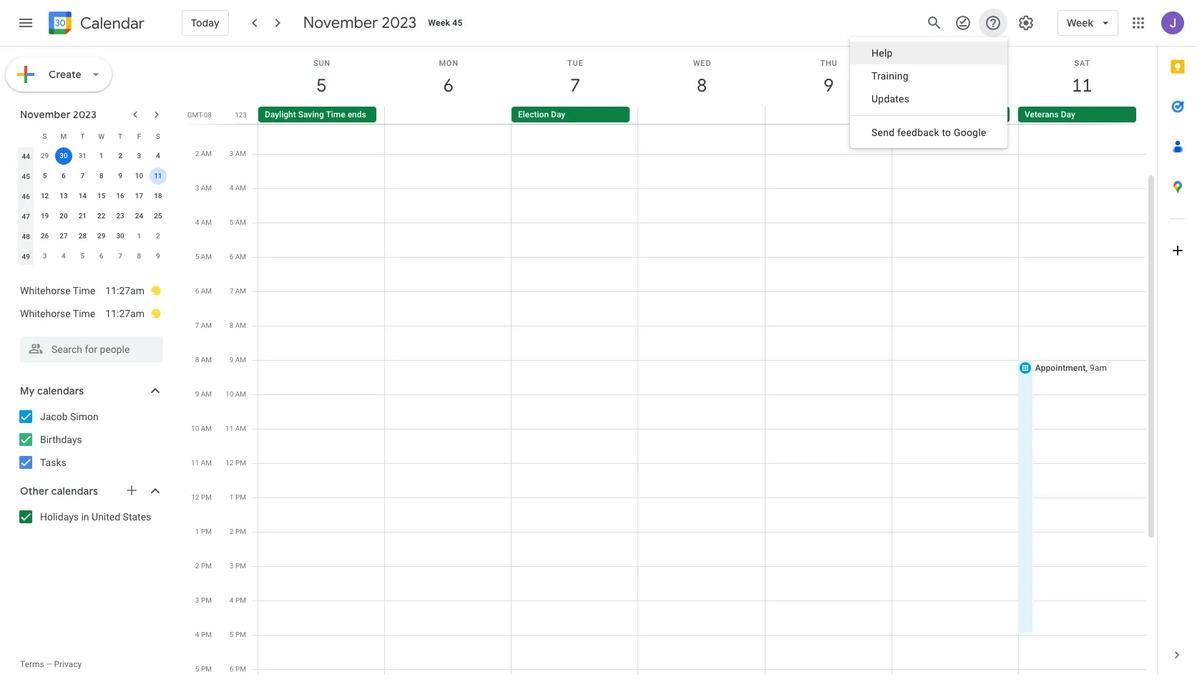 Task type: locate. For each thing, give the bounding box(es) containing it.
0 vertical spatial 5 am
[[230, 218, 246, 226]]

support image
[[985, 14, 1002, 31]]

calendars inside my calendars dropdown button
[[37, 384, 84, 397]]

19
[[41, 212, 49, 220]]

ends
[[348, 110, 366, 120]]

11 am
[[226, 425, 246, 432], [191, 459, 212, 467]]

3 am right the "2 am"
[[230, 150, 246, 157]]

0 vertical spatial whitehorse
[[20, 285, 71, 296]]

whitehorse for 2nd list item from the top
[[20, 308, 71, 319]]

0 vertical spatial whitehorse time
[[20, 285, 95, 296]]

1 horizontal spatial 5 pm
[[230, 631, 246, 639]]

5 pm left 6 pm
[[195, 665, 212, 673]]

14
[[78, 192, 87, 200]]

1 vertical spatial 10
[[226, 390, 234, 398]]

1 vertical spatial 4 am
[[195, 218, 212, 226]]

1 horizontal spatial 10 am
[[226, 390, 246, 398]]

1 list item from the top
[[20, 279, 162, 302]]

1 vertical spatial time
[[73, 285, 95, 296]]

0 horizontal spatial 10 am
[[191, 425, 212, 432]]

0 horizontal spatial 2 pm
[[195, 562, 212, 570]]

whitehorse time
[[20, 285, 95, 296], [20, 308, 95, 319]]

19 element
[[36, 208, 53, 225]]

gmt-
[[187, 111, 204, 119]]

4
[[156, 152, 160, 160], [230, 184, 234, 192], [195, 218, 199, 226], [62, 252, 66, 260], [230, 596, 234, 604], [195, 631, 199, 639]]

f
[[137, 132, 141, 140]]

0 vertical spatial 10
[[135, 172, 143, 180]]

None search field
[[0, 331, 178, 362]]

0 vertical spatial 12 pm
[[226, 459, 246, 467]]

6 am
[[230, 253, 246, 261], [195, 287, 212, 295]]

2023 up the '31'
[[73, 108, 97, 121]]

google
[[954, 127, 987, 138]]

list item down the 'december 5' element
[[20, 279, 162, 302]]

veterans inside "button"
[[1025, 110, 1059, 120]]

0 vertical spatial 30
[[60, 152, 68, 160]]

1 vertical spatial 2023
[[73, 108, 97, 121]]

26 element
[[36, 228, 53, 245]]

november 2023 up m
[[20, 108, 97, 121]]

veterans day button
[[1019, 107, 1137, 122]]

8 inside 'wed 8'
[[696, 74, 706, 97]]

1
[[99, 152, 103, 160], [137, 232, 141, 240], [230, 493, 234, 501], [195, 528, 199, 535]]

1 pm
[[230, 493, 246, 501], [195, 528, 212, 535]]

30
[[60, 152, 68, 160], [116, 232, 124, 240]]

6
[[443, 74, 453, 97], [62, 172, 66, 180], [99, 252, 103, 260], [230, 253, 234, 261], [195, 287, 199, 295], [230, 665, 234, 673]]

row containing 12
[[16, 186, 168, 206]]

4 pm
[[230, 596, 246, 604], [195, 631, 212, 639]]

terms
[[20, 659, 44, 669]]

october 30, today element
[[55, 147, 72, 165]]

28 element
[[74, 228, 91, 245]]

column header
[[16, 126, 35, 146]]

column header inside november 2023 grid
[[16, 126, 35, 146]]

9 link
[[813, 69, 846, 102]]

cell containing appointment
[[1018, 51, 1146, 675]]

13
[[60, 192, 68, 200]]

29 right 44
[[41, 152, 49, 160]]

in
[[81, 511, 89, 523]]

day for veterans day
[[1061, 110, 1076, 120]]

27 element
[[55, 228, 72, 245]]

1 horizontal spatial 9 am
[[230, 356, 246, 364]]

1 vertical spatial whitehorse time
[[20, 308, 95, 319]]

1 veterans from the left
[[898, 110, 933, 120]]

1 horizontal spatial t
[[118, 132, 122, 140]]

1 vertical spatial 1 pm
[[195, 528, 212, 535]]

day down 11 link
[[1061, 110, 1076, 120]]

1 day from the left
[[551, 110, 566, 120]]

1 vertical spatial 29
[[97, 232, 106, 240]]

29 right 28
[[97, 232, 106, 240]]

1 t from the left
[[80, 132, 85, 140]]

t right w
[[118, 132, 122, 140]]

row containing appointment
[[252, 51, 1146, 675]]

november 2023 up sun
[[303, 13, 417, 33]]

sat
[[1075, 59, 1091, 68]]

0 horizontal spatial day
[[551, 110, 566, 120]]

0 horizontal spatial veterans
[[898, 110, 933, 120]]

1 whitehorse from the top
[[20, 285, 71, 296]]

0 horizontal spatial 7 am
[[195, 321, 212, 329]]

appointment
[[1036, 363, 1086, 373]]

15
[[97, 192, 106, 200]]

1 vertical spatial 4 pm
[[195, 631, 212, 639]]

123
[[235, 111, 247, 119]]

3 am down the "2 am"
[[195, 184, 212, 192]]

day up to
[[935, 110, 949, 120]]

1 horizontal spatial 29
[[97, 232, 106, 240]]

am
[[201, 150, 212, 157], [235, 150, 246, 157], [201, 184, 212, 192], [235, 184, 246, 192], [201, 218, 212, 226], [235, 218, 246, 226], [201, 253, 212, 261], [235, 253, 246, 261], [201, 287, 212, 295], [235, 287, 246, 295], [201, 321, 212, 329], [235, 321, 246, 329], [201, 356, 212, 364], [235, 356, 246, 364], [201, 390, 212, 398], [235, 390, 246, 398], [201, 425, 212, 432], [235, 425, 246, 432], [201, 459, 212, 467]]

november up sun
[[303, 13, 378, 33]]

0 horizontal spatial s
[[43, 132, 47, 140]]

0 horizontal spatial 4 pm
[[195, 631, 212, 639]]

tab list
[[1158, 47, 1198, 635]]

week for week 45
[[428, 18, 450, 28]]

simon
[[70, 411, 99, 422]]

6 pm
[[230, 665, 246, 673]]

1 vertical spatial 5 pm
[[195, 665, 212, 673]]

day right election
[[551, 110, 566, 120]]

0 vertical spatial 5 pm
[[230, 631, 246, 639]]

1 vertical spatial 12
[[226, 459, 234, 467]]

december 3 element
[[36, 248, 53, 265]]

row group
[[16, 146, 168, 266]]

0 horizontal spatial week
[[428, 18, 450, 28]]

row containing 26
[[16, 226, 168, 246]]

1 horizontal spatial 30
[[116, 232, 124, 240]]

0 horizontal spatial 11 am
[[191, 459, 212, 467]]

0 horizontal spatial 4 am
[[195, 218, 212, 226]]

13 element
[[55, 188, 72, 205]]

8 inside december 8 element
[[137, 252, 141, 260]]

0 horizontal spatial 29
[[41, 152, 49, 160]]

calendars
[[37, 384, 84, 397], [51, 485, 98, 498]]

0 horizontal spatial 3 am
[[195, 184, 212, 192]]

day for veterans day (substitute)
[[935, 110, 949, 120]]

grid
[[183, 47, 1158, 675]]

jacob simon
[[40, 411, 99, 422]]

1 horizontal spatial 2 pm
[[230, 528, 246, 535]]

2 am
[[195, 150, 212, 157]]

30 left the '31'
[[60, 152, 68, 160]]

1 whitehorse time from the top
[[20, 285, 95, 296]]

0 vertical spatial 6 am
[[230, 253, 246, 261]]

time down the 'december 5' element
[[73, 285, 95, 296]]

list
[[6, 273, 175, 331]]

2 horizontal spatial 12
[[226, 459, 234, 467]]

holidays in united states
[[40, 511, 151, 523]]

,
[[1086, 363, 1088, 373]]

1 vertical spatial 6 am
[[195, 287, 212, 295]]

45 up 46 at the top left of the page
[[22, 172, 30, 180]]

help
[[872, 47, 893, 59]]

0 horizontal spatial november 2023
[[20, 108, 97, 121]]

1 vertical spatial whitehorse
[[20, 308, 71, 319]]

16
[[116, 192, 124, 200]]

mon 6
[[439, 59, 459, 97]]

row group inside november 2023 grid
[[16, 146, 168, 266]]

menu
[[851, 37, 1008, 148]]

11:27am down december 7 element
[[105, 285, 145, 296]]

–
[[46, 659, 52, 669]]

30 for october 30, today element
[[60, 152, 68, 160]]

list containing whitehorse time
[[6, 273, 175, 331]]

united
[[92, 511, 120, 523]]

1 vertical spatial 45
[[22, 172, 30, 180]]

1 vertical spatial november
[[20, 108, 71, 121]]

m
[[61, 132, 67, 140]]

0 vertical spatial 10 am
[[226, 390, 246, 398]]

29 for 29 element
[[97, 232, 106, 240]]

1 horizontal spatial s
[[156, 132, 160, 140]]

2 horizontal spatial day
[[1061, 110, 1076, 120]]

1 horizontal spatial 7 am
[[230, 287, 246, 295]]

s left m
[[43, 132, 47, 140]]

22 element
[[93, 208, 110, 225]]

1 vertical spatial 3 pm
[[195, 596, 212, 604]]

30 left 'december 1' "element"
[[116, 232, 124, 240]]

0 vertical spatial calendars
[[37, 384, 84, 397]]

send feedback to google menu item
[[851, 121, 1008, 144]]

47
[[22, 212, 30, 220]]

3 day from the left
[[1061, 110, 1076, 120]]

1 horizontal spatial 1 pm
[[230, 493, 246, 501]]

1 horizontal spatial 3 am
[[230, 150, 246, 157]]

1 vertical spatial 3 am
[[195, 184, 212, 192]]

46
[[22, 192, 30, 200]]

10 am
[[226, 390, 246, 398], [191, 425, 212, 432]]

row containing s
[[16, 126, 168, 146]]

11:27am up the search for people text box at the left
[[105, 308, 145, 319]]

0 vertical spatial november
[[303, 13, 378, 33]]

0 vertical spatial 2023
[[382, 13, 417, 33]]

birthdays
[[40, 434, 82, 445]]

1 vertical spatial 30
[[116, 232, 124, 240]]

week inside week dropdown button
[[1067, 16, 1094, 29]]

3
[[230, 150, 234, 157], [137, 152, 141, 160], [195, 184, 199, 192], [43, 252, 47, 260], [230, 562, 234, 570], [195, 596, 199, 604]]

0 vertical spatial 9 am
[[230, 356, 246, 364]]

2023
[[382, 13, 417, 33], [73, 108, 97, 121]]

20 element
[[55, 208, 72, 225]]

time up the search for people text box at the left
[[73, 308, 95, 319]]

30 for 30 element
[[116, 232, 124, 240]]

0 vertical spatial 4 pm
[[230, 596, 246, 604]]

1 horizontal spatial 6 am
[[230, 253, 246, 261]]

8 link
[[686, 69, 719, 102]]

day for election day
[[551, 110, 566, 120]]

1 vertical spatial calendars
[[51, 485, 98, 498]]

calendars inside other calendars dropdown button
[[51, 485, 98, 498]]

privacy
[[54, 659, 82, 669]]

30 element
[[112, 228, 129, 245]]

day inside 'button'
[[551, 110, 566, 120]]

29 for october 29 element
[[41, 152, 49, 160]]

2023 left week 45
[[382, 13, 417, 33]]

holidays
[[40, 511, 79, 523]]

18 element
[[149, 188, 167, 205]]

0 vertical spatial 1 pm
[[230, 493, 246, 501]]

1 vertical spatial 9 am
[[195, 390, 212, 398]]

2 vertical spatial 10
[[191, 425, 199, 432]]

row containing 3
[[16, 246, 168, 266]]

6 link
[[432, 69, 465, 102]]

calendars up in
[[51, 485, 98, 498]]

0 horizontal spatial 9 am
[[195, 390, 212, 398]]

day inside "button"
[[1061, 110, 1076, 120]]

tue 7
[[568, 59, 584, 97]]

8
[[696, 74, 706, 97], [99, 172, 103, 180], [137, 252, 141, 260], [230, 321, 234, 329], [195, 356, 199, 364]]

december 5 element
[[74, 248, 91, 265]]

12
[[41, 192, 49, 200], [226, 459, 234, 467], [191, 493, 199, 501]]

whitehorse time up the search for people text box at the left
[[20, 308, 95, 319]]

0 horizontal spatial 2023
[[73, 108, 97, 121]]

row
[[252, 51, 1146, 675], [252, 107, 1158, 124], [16, 126, 168, 146], [16, 146, 168, 166], [16, 166, 168, 186], [16, 186, 168, 206], [16, 206, 168, 226], [16, 226, 168, 246], [16, 246, 168, 266]]

cell
[[258, 51, 385, 675], [385, 51, 512, 675], [512, 51, 639, 675], [639, 51, 766, 675], [766, 51, 893, 675], [893, 51, 1019, 675], [1018, 51, 1146, 675], [385, 107, 512, 124], [765, 107, 892, 124]]

29 element
[[93, 228, 110, 245]]

sun
[[314, 59, 331, 68]]

time left ends
[[326, 110, 346, 120]]

0 vertical spatial 11 am
[[226, 425, 246, 432]]

1 horizontal spatial 8 am
[[230, 321, 246, 329]]

5 pm up 6 pm
[[230, 631, 246, 639]]

0 vertical spatial 29
[[41, 152, 49, 160]]

day inside button
[[935, 110, 949, 120]]

november 2023
[[303, 13, 417, 33], [20, 108, 97, 121]]

11
[[1072, 74, 1092, 97], [154, 172, 162, 180], [226, 425, 234, 432], [191, 459, 199, 467]]

november
[[303, 13, 378, 33], [20, 108, 71, 121]]

week up sat
[[1067, 16, 1094, 29]]

0 horizontal spatial 5 am
[[195, 253, 212, 261]]

1 horizontal spatial november 2023
[[303, 13, 417, 33]]

21 element
[[74, 208, 91, 225]]

8 am
[[230, 321, 246, 329], [195, 356, 212, 364]]

12 pm
[[226, 459, 246, 467], [191, 493, 212, 501]]

whitehorse
[[20, 285, 71, 296], [20, 308, 71, 319]]

1 vertical spatial november 2023
[[20, 108, 97, 121]]

1 horizontal spatial 3 pm
[[230, 562, 246, 570]]

updates menu item
[[851, 87, 1008, 110]]

2 whitehorse from the top
[[20, 308, 71, 319]]

1 horizontal spatial 45
[[453, 18, 463, 28]]

0 vertical spatial 8 am
[[230, 321, 246, 329]]

veterans inside button
[[898, 110, 933, 120]]

november up m
[[20, 108, 71, 121]]

7 am
[[230, 287, 246, 295], [195, 321, 212, 329]]

29
[[41, 152, 49, 160], [97, 232, 106, 240]]

calendar heading
[[77, 13, 145, 33]]

add other calendars image
[[125, 483, 139, 498]]

row group containing 29
[[16, 146, 168, 266]]

3 am
[[230, 150, 246, 157], [195, 184, 212, 192]]

2 vertical spatial 12
[[191, 493, 199, 501]]

week up 'mon'
[[428, 18, 450, 28]]

3 pm
[[230, 562, 246, 570], [195, 596, 212, 604]]

time
[[326, 110, 346, 120], [73, 285, 95, 296], [73, 308, 95, 319]]

calendars up jacob
[[37, 384, 84, 397]]

10
[[135, 172, 143, 180], [226, 390, 234, 398], [191, 425, 199, 432]]

1 vertical spatial 11 am
[[191, 459, 212, 467]]

december 4 element
[[55, 248, 72, 265]]

list item up the search for people text box at the left
[[20, 302, 162, 325]]

december 8 element
[[131, 248, 148, 265]]

45 up 'mon'
[[453, 18, 463, 28]]

0 horizontal spatial 1 pm
[[195, 528, 212, 535]]

11 element
[[149, 168, 167, 185]]

s right f
[[156, 132, 160, 140]]

week
[[1067, 16, 1094, 29], [428, 18, 450, 28]]

veterans for veterans day (substitute)
[[898, 110, 933, 120]]

2 day from the left
[[935, 110, 949, 120]]

t
[[80, 132, 85, 140], [118, 132, 122, 140]]

2 veterans from the left
[[1025, 110, 1059, 120]]

other
[[20, 485, 49, 498]]

1 horizontal spatial veterans
[[1025, 110, 1059, 120]]

0 vertical spatial 12
[[41, 192, 49, 200]]

0 horizontal spatial 30
[[60, 152, 68, 160]]

0 horizontal spatial 12
[[41, 192, 49, 200]]

1 horizontal spatial 12 pm
[[226, 459, 246, 467]]

list item
[[20, 279, 162, 302], [20, 302, 162, 325]]

30 inside cell
[[60, 152, 68, 160]]

0 vertical spatial time
[[326, 110, 346, 120]]

row containing 19
[[16, 206, 168, 226]]

0 horizontal spatial 8 am
[[195, 356, 212, 364]]

0 horizontal spatial 5 pm
[[195, 665, 212, 673]]

1 horizontal spatial 10
[[191, 425, 199, 432]]

2 pm
[[230, 528, 246, 535], [195, 562, 212, 570]]

whitehorse time down december 4 element
[[20, 285, 95, 296]]

t right m
[[80, 132, 85, 140]]

14 element
[[74, 188, 91, 205]]



Task type: vqa. For each thing, say whether or not it's contained in the screenshot.


Task type: describe. For each thing, give the bounding box(es) containing it.
main drawer image
[[17, 14, 34, 31]]

other calendars
[[20, 485, 98, 498]]

tasks
[[40, 457, 66, 468]]

10 element
[[131, 168, 148, 185]]

october 31 element
[[74, 147, 91, 165]]

other calendars button
[[3, 480, 178, 503]]

send
[[872, 127, 895, 138]]

election day
[[518, 110, 566, 120]]

0 horizontal spatial 6 am
[[195, 287, 212, 295]]

1 vertical spatial 2 pm
[[195, 562, 212, 570]]

26
[[41, 232, 49, 240]]

11 link
[[1066, 69, 1099, 102]]

27
[[60, 232, 68, 240]]

16 element
[[112, 188, 129, 205]]

1 vertical spatial 8 am
[[195, 356, 212, 364]]

jacob
[[40, 411, 68, 422]]

0 horizontal spatial november
[[20, 108, 71, 121]]

saving
[[298, 110, 324, 120]]

0 vertical spatial 7 am
[[230, 287, 246, 295]]

december 6 element
[[93, 248, 110, 265]]

december 9 element
[[149, 248, 167, 265]]

24 element
[[131, 208, 148, 225]]

25 element
[[149, 208, 167, 225]]

menu containing help
[[851, 37, 1008, 148]]

training menu item
[[851, 64, 1008, 87]]

w
[[98, 132, 105, 140]]

0 vertical spatial 3 pm
[[230, 562, 246, 570]]

create
[[49, 68, 82, 81]]

states
[[123, 511, 151, 523]]

training
[[872, 70, 909, 82]]

1 vertical spatial 5 am
[[195, 253, 212, 261]]

17 element
[[131, 188, 148, 205]]

12 inside november 2023 grid
[[41, 192, 49, 200]]

appointment , 9am
[[1036, 363, 1108, 373]]

44
[[22, 152, 30, 160]]

calendar
[[80, 13, 145, 33]]

23 element
[[112, 208, 129, 225]]

calendars for my calendars
[[37, 384, 84, 397]]

settings menu image
[[1018, 14, 1035, 31]]

december 7 element
[[112, 248, 129, 265]]

1 vertical spatial 12 pm
[[191, 493, 212, 501]]

1 horizontal spatial 5 am
[[230, 218, 246, 226]]

my calendars list
[[3, 405, 178, 474]]

2 horizontal spatial 10
[[226, 390, 234, 398]]

18
[[154, 192, 162, 200]]

2 list item from the top
[[20, 302, 162, 325]]

daylight saving time ends
[[265, 110, 366, 120]]

wed
[[693, 59, 712, 68]]

0 vertical spatial november 2023
[[303, 13, 417, 33]]

wed 8
[[693, 59, 712, 97]]

gmt-08
[[187, 111, 212, 119]]

terms link
[[20, 659, 44, 669]]

24
[[135, 212, 143, 220]]

veterans for veterans day
[[1025, 110, 1059, 120]]

to
[[942, 127, 952, 138]]

49
[[22, 252, 30, 260]]

terms – privacy
[[20, 659, 82, 669]]

2 s from the left
[[156, 132, 160, 140]]

1 vertical spatial 7 am
[[195, 321, 212, 329]]

2 vertical spatial time
[[73, 308, 95, 319]]

2 11:27am from the top
[[105, 308, 145, 319]]

1 horizontal spatial 2023
[[382, 13, 417, 33]]

my calendars button
[[3, 379, 178, 402]]

updates
[[872, 93, 910, 105]]

today
[[191, 16, 220, 29]]

time inside button
[[326, 110, 346, 120]]

20
[[60, 212, 68, 220]]

31
[[78, 152, 87, 160]]

december 2 element
[[149, 228, 167, 245]]

row containing 5
[[16, 166, 168, 186]]

calendars for other calendars
[[51, 485, 98, 498]]

calendar element
[[46, 9, 145, 40]]

december 1 element
[[131, 228, 148, 245]]

week 45
[[428, 18, 463, 28]]

1 s from the left
[[43, 132, 47, 140]]

15 element
[[93, 188, 110, 205]]

help menu item
[[851, 42, 1008, 64]]

12 element
[[36, 188, 53, 205]]

row containing 29
[[16, 146, 168, 166]]

9am
[[1090, 363, 1108, 373]]

veterans day (substitute) button
[[892, 107, 1010, 122]]

row containing daylight saving time ends
[[252, 107, 1158, 124]]

11 cell
[[149, 166, 168, 186]]

0 vertical spatial 45
[[453, 18, 463, 28]]

privacy link
[[54, 659, 82, 669]]

45 inside november 2023 grid
[[22, 172, 30, 180]]

create button
[[6, 57, 112, 92]]

22
[[97, 212, 106, 220]]

my
[[20, 384, 35, 397]]

48
[[22, 232, 30, 240]]

9 inside thu 9
[[823, 74, 833, 97]]

veterans day (substitute)
[[898, 110, 996, 120]]

0 vertical spatial 4 am
[[230, 184, 246, 192]]

daylight
[[265, 110, 296, 120]]

1 11:27am from the top
[[105, 285, 145, 296]]

week button
[[1058, 6, 1119, 40]]

1 horizontal spatial 12
[[191, 493, 199, 501]]

11 inside cell
[[154, 172, 162, 180]]

21
[[78, 212, 87, 220]]

thu 9
[[821, 59, 838, 97]]

Search for people text field
[[29, 336, 155, 362]]

veterans day
[[1025, 110, 1076, 120]]

7 link
[[559, 69, 592, 102]]

1 vertical spatial 10 am
[[191, 425, 212, 432]]

fri
[[950, 59, 963, 68]]

(substitute)
[[951, 110, 996, 120]]

feedback
[[898, 127, 940, 138]]

1 horizontal spatial 4 pm
[[230, 596, 246, 604]]

7 inside tue 7
[[569, 74, 580, 97]]

november 2023 grid
[[14, 126, 168, 266]]

2 t from the left
[[118, 132, 122, 140]]

my calendars
[[20, 384, 84, 397]]

tue
[[568, 59, 584, 68]]

1 inside "element"
[[137, 232, 141, 240]]

17
[[135, 192, 143, 200]]

sat 11
[[1072, 59, 1092, 97]]

08
[[204, 111, 212, 119]]

week for week
[[1067, 16, 1094, 29]]

23
[[116, 212, 124, 220]]

28
[[78, 232, 87, 240]]

election day button
[[512, 107, 630, 122]]

0 horizontal spatial 3 pm
[[195, 596, 212, 604]]

5 inside sun 5
[[316, 74, 326, 97]]

6 inside mon 6
[[443, 74, 453, 97]]

2 whitehorse time from the top
[[20, 308, 95, 319]]

1 horizontal spatial november
[[303, 13, 378, 33]]

whitehorse for 1st list item from the top of the list containing whitehorse time
[[20, 285, 71, 296]]

10 inside november 2023 grid
[[135, 172, 143, 180]]

grid containing 5
[[183, 47, 1158, 675]]

election
[[518, 110, 549, 120]]

mon
[[439, 59, 459, 68]]

30 cell
[[54, 146, 73, 166]]

sun 5
[[314, 59, 331, 97]]

october 29 element
[[36, 147, 53, 165]]

send feedback to google
[[872, 127, 987, 138]]

0 vertical spatial 2 pm
[[230, 528, 246, 535]]

thu
[[821, 59, 838, 68]]

5 link
[[305, 69, 338, 102]]



